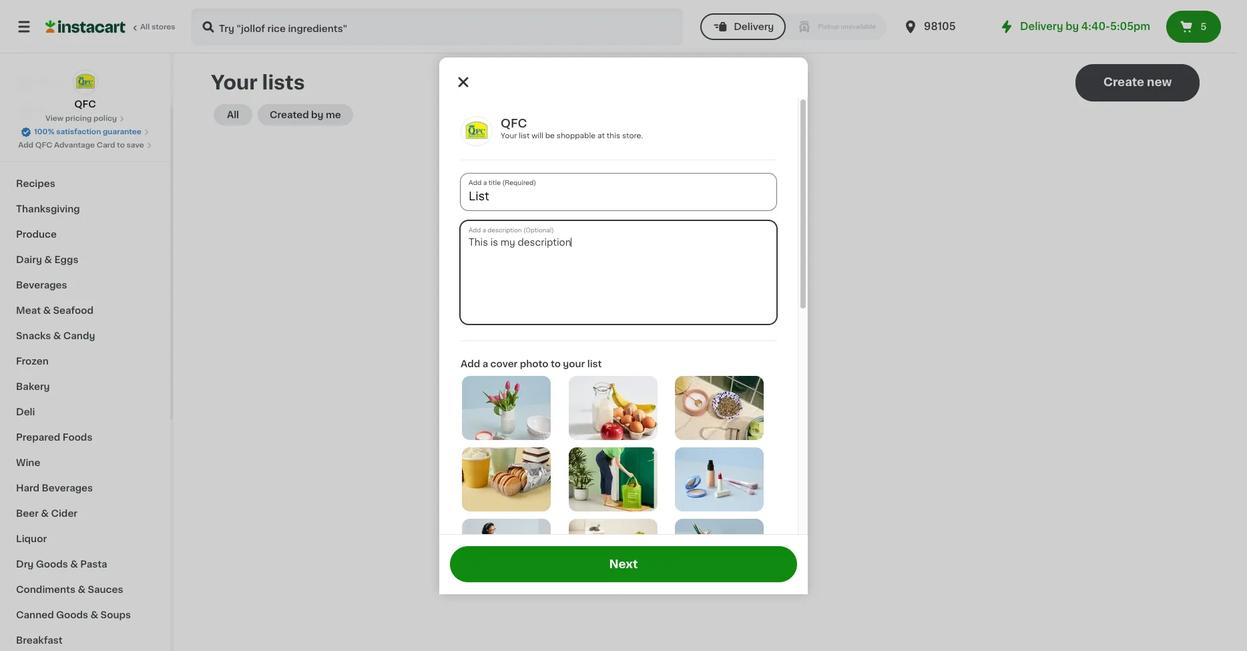 Task type: locate. For each thing, give the bounding box(es) containing it.
canned
[[16, 610, 54, 620]]

will inside qfc your list will be shoppable at this store.
[[532, 132, 543, 139]]

all inside button
[[227, 110, 239, 120]]

hard beverages link
[[8, 475, 162, 501]]

an apple, a small pitcher of milk, a banana, and a carton of 6 eggs. image
[[569, 376, 658, 440]]

1 vertical spatial lists
[[624, 292, 646, 301]]

by for created
[[311, 110, 324, 120]]

& left sauces
[[78, 585, 86, 594]]

qfc
[[74, 99, 96, 109], [501, 118, 527, 129], [35, 142, 52, 149]]

a left cover on the bottom left of page
[[483, 359, 488, 368]]

0 vertical spatial a
[[713, 321, 720, 332]]

all
[[140, 23, 150, 31], [227, 110, 239, 120]]

policy
[[94, 115, 117, 122]]

view pricing policy
[[45, 115, 117, 122]]

to left your
[[551, 359, 561, 368]]

1 vertical spatial create
[[671, 321, 710, 332]]

be
[[545, 132, 555, 139], [719, 292, 731, 301]]

0 horizontal spatial lists
[[37, 132, 60, 141]]

breakfast
[[16, 636, 63, 645]]

qfc logo image
[[72, 69, 98, 95], [461, 116, 493, 146]]

beverages down 'dairy & eggs'
[[16, 280, 67, 290]]

goods down the condiments & sauces
[[56, 610, 88, 620]]

add inside dialog
[[461, 359, 480, 368]]

lists left you
[[624, 292, 646, 301]]

0 horizontal spatial be
[[545, 132, 555, 139]]

a small white vase of pink tulips, a stack of 3 white bowls, and a rolled napkin. image
[[462, 376, 551, 440]]

dry goods & pasta link
[[8, 552, 162, 577]]

hard beverages
[[16, 483, 93, 493]]

0 vertical spatial goods
[[36, 560, 68, 569]]

0 horizontal spatial create
[[671, 321, 710, 332]]

1 vertical spatial will
[[701, 292, 716, 301]]

0 horizontal spatial qfc
[[35, 142, 52, 149]]

0 vertical spatial all
[[140, 23, 150, 31]]

0 vertical spatial qfc
[[74, 99, 96, 109]]

beverages up cider
[[42, 483, 93, 493]]

create inside create a list link
[[671, 321, 710, 332]]

delivery inside delivery button
[[734, 22, 774, 31]]

next button
[[450, 546, 797, 582]]

delivery by 4:40-5:05pm link
[[999, 19, 1151, 35]]

your
[[211, 73, 258, 92], [501, 132, 517, 139]]

a for add
[[483, 359, 488, 368]]

saved
[[733, 292, 761, 301]]

thanksgiving
[[16, 204, 80, 214]]

1 vertical spatial goods
[[56, 610, 88, 620]]

a down lists you create will be saved here.
[[713, 321, 720, 332]]

thanksgiving link
[[8, 196, 162, 222]]

create
[[1104, 77, 1145, 87], [671, 321, 710, 332]]

to for save
[[117, 142, 125, 149]]

frozen
[[16, 357, 49, 366]]

2 vertical spatial list
[[587, 359, 602, 368]]

1 vertical spatial list
[[723, 321, 740, 332]]

a bulb of garlic, a bowl of salt, a bowl of pepper, a bowl of cut celery. image
[[675, 376, 764, 440]]

1 horizontal spatial list
[[587, 359, 602, 368]]

add up recipes
[[18, 142, 33, 149]]

1 horizontal spatial will
[[701, 292, 716, 301]]

1 horizontal spatial lists
[[624, 292, 646, 301]]

delivery by 4:40-5:05pm
[[1020, 21, 1151, 31]]

1 horizontal spatial be
[[719, 292, 731, 301]]

candy
[[63, 331, 95, 341]]

0 horizontal spatial your
[[211, 73, 258, 92]]

will for lists
[[701, 292, 716, 301]]

beer
[[16, 509, 39, 518]]

1 horizontal spatial add
[[461, 359, 480, 368]]

2 horizontal spatial list
[[723, 321, 740, 332]]

will for qfc
[[532, 132, 543, 139]]

0 vertical spatial your
[[211, 73, 258, 92]]

1 vertical spatial a
[[483, 359, 488, 368]]

lists
[[37, 132, 60, 141], [624, 292, 646, 301]]

qfc logo image inside list_add_items dialog
[[461, 116, 493, 146]]

dairy & eggs link
[[8, 247, 162, 272]]

soups
[[101, 610, 131, 620]]

2 vertical spatial qfc
[[35, 142, 52, 149]]

0 horizontal spatial delivery
[[734, 22, 774, 31]]

all down the your lists
[[227, 110, 239, 120]]

1 vertical spatial qfc logo image
[[461, 116, 493, 146]]

beverages
[[16, 280, 67, 290], [42, 483, 93, 493]]

will left shoppable
[[532, 132, 543, 139]]

all left stores
[[140, 23, 150, 31]]

buy
[[37, 105, 56, 114]]

created by me
[[270, 110, 341, 120]]

1 horizontal spatial by
[[1066, 21, 1079, 31]]

0 vertical spatial be
[[545, 132, 555, 139]]

a for create
[[713, 321, 720, 332]]

delivery inside delivery by 4:40-5:05pm link
[[1020, 21, 1063, 31]]

lists down view
[[37, 132, 60, 141]]

qfc for qfc
[[74, 99, 96, 109]]

to down guarantee
[[117, 142, 125, 149]]

2 horizontal spatial qfc
[[501, 118, 527, 129]]

dairy & eggs
[[16, 255, 78, 264]]

1 horizontal spatial create
[[1104, 77, 1145, 87]]

98105 button
[[903, 8, 983, 45]]

add
[[18, 142, 33, 149], [461, 359, 480, 368]]

qfc inside qfc link
[[74, 99, 96, 109]]

will right 'create'
[[701, 292, 716, 301]]

1 vertical spatial to
[[551, 359, 561, 368]]

a inside dialog
[[483, 359, 488, 368]]

foods
[[63, 433, 92, 442]]

list inside create a list link
[[723, 321, 740, 332]]

0 horizontal spatial add
[[18, 142, 33, 149]]

1 vertical spatial qfc
[[501, 118, 527, 129]]

list
[[519, 132, 530, 139], [723, 321, 740, 332], [587, 359, 602, 368]]

all for all
[[227, 110, 239, 120]]

1 vertical spatial be
[[719, 292, 731, 301]]

advantage
[[54, 142, 95, 149]]

0 vertical spatial list
[[519, 132, 530, 139]]

by left 4:40-
[[1066, 21, 1079, 31]]

by for delivery
[[1066, 21, 1079, 31]]

0 vertical spatial create
[[1104, 77, 1145, 87]]

& left pasta
[[70, 560, 78, 569]]

qfc inside qfc your list will be shoppable at this store.
[[501, 118, 527, 129]]

0 horizontal spatial a
[[483, 359, 488, 368]]

1 horizontal spatial qfc
[[74, 99, 96, 109]]

liquor
[[16, 534, 47, 544]]

1 horizontal spatial delivery
[[1020, 21, 1063, 31]]

prepared foods
[[16, 433, 92, 442]]

5
[[1201, 22, 1207, 31]]

& left soups
[[91, 610, 98, 620]]

1 horizontal spatial all
[[227, 110, 239, 120]]

list left shoppable
[[519, 132, 530, 139]]

all stores link
[[45, 8, 176, 45]]

be for qfc
[[545, 132, 555, 139]]

1 horizontal spatial a
[[713, 321, 720, 332]]

recipes
[[16, 179, 55, 188]]

qfc inside add qfc advantage card to save link
[[35, 142, 52, 149]]

liquor link
[[8, 526, 162, 552]]

be left shoppable
[[545, 132, 555, 139]]

create a list
[[671, 321, 740, 332]]

wine
[[16, 458, 40, 467]]

100% satisfaction guarantee button
[[21, 124, 150, 138]]

be inside qfc your list will be shoppable at this store.
[[545, 132, 555, 139]]

0 vertical spatial lists
[[37, 132, 60, 141]]

1 horizontal spatial to
[[551, 359, 561, 368]]

pasta
[[80, 560, 107, 569]]

service type group
[[701, 13, 887, 40]]

to
[[117, 142, 125, 149], [551, 359, 561, 368]]

by left me
[[311, 110, 324, 120]]

1 vertical spatial all
[[227, 110, 239, 120]]

delivery
[[1020, 21, 1063, 31], [734, 22, 774, 31]]

a bar of chocolate cut in half, a yellow pint of white ice cream, a green pint of white ice cream, an open pack of cookies, and a stack of ice cream sandwiches. image
[[462, 447, 551, 512]]

new
[[1147, 77, 1172, 87]]

goods up condiments
[[36, 560, 68, 569]]

create left new
[[1104, 77, 1145, 87]]

lists inside 'lists' link
[[37, 132, 60, 141]]

& right beer at the bottom left of page
[[41, 509, 49, 518]]

5:05pm
[[1111, 21, 1151, 31]]

1 horizontal spatial your
[[501, 132, 517, 139]]

list down saved
[[723, 321, 740, 332]]

1 horizontal spatial qfc logo image
[[461, 116, 493, 146]]

1 vertical spatial your
[[501, 132, 517, 139]]

by inside button
[[311, 110, 324, 120]]

dry
[[16, 560, 34, 569]]

your inside qfc your list will be shoppable at this store.
[[501, 132, 517, 139]]

0 horizontal spatial to
[[117, 142, 125, 149]]

buy it again
[[37, 105, 94, 114]]

None search field
[[191, 8, 683, 45]]

create new
[[1104, 77, 1172, 87]]

meat & seafood
[[16, 306, 93, 315]]

0 vertical spatial to
[[117, 142, 125, 149]]

0 vertical spatial will
[[532, 132, 543, 139]]

1 vertical spatial by
[[311, 110, 324, 120]]

list right your
[[587, 359, 602, 368]]

to inside list_add_items dialog
[[551, 359, 561, 368]]

a
[[713, 321, 720, 332], [483, 359, 488, 368]]

0 horizontal spatial list
[[519, 132, 530, 139]]

& right meat
[[43, 306, 51, 315]]

create down 'create'
[[671, 321, 710, 332]]

be left saved
[[719, 292, 731, 301]]

0 vertical spatial by
[[1066, 21, 1079, 31]]

& left eggs at the left of the page
[[44, 255, 52, 264]]

it
[[59, 105, 65, 114]]

list inside qfc your list will be shoppable at this store.
[[519, 132, 530, 139]]

& left candy
[[53, 331, 61, 341]]

0 horizontal spatial will
[[532, 132, 543, 139]]

0 horizontal spatial by
[[311, 110, 324, 120]]

create inside create new 'button'
[[1104, 77, 1145, 87]]

0 vertical spatial add
[[18, 142, 33, 149]]

pressed powder, foundation, lip stick, and makeup brushes. image
[[675, 447, 764, 512]]

bakery link
[[8, 374, 162, 399]]

delivery for delivery by 4:40-5:05pm
[[1020, 21, 1063, 31]]

create
[[669, 292, 699, 301]]

1 vertical spatial add
[[461, 359, 480, 368]]

beer & cider link
[[8, 501, 162, 526]]

add left cover on the bottom left of page
[[461, 359, 480, 368]]

& for snacks
[[53, 331, 61, 341]]

0 vertical spatial qfc logo image
[[72, 69, 98, 95]]

all button
[[214, 104, 252, 126]]

0 horizontal spatial all
[[140, 23, 150, 31]]

shoppable
[[557, 132, 596, 139]]

next
[[609, 559, 638, 570]]

produce
[[16, 230, 57, 239]]



Task type: vqa. For each thing, say whether or not it's contained in the screenshot.
Colors to the top
no



Task type: describe. For each thing, give the bounding box(es) containing it.
create a list link
[[671, 319, 740, 334]]

condiments & sauces link
[[8, 577, 162, 602]]

card
[[97, 142, 115, 149]]

1 vertical spatial beverages
[[42, 483, 93, 493]]

to for your
[[551, 359, 561, 368]]

add qfc advantage card to save
[[18, 142, 144, 149]]

meat & seafood link
[[8, 298, 162, 323]]

again
[[67, 105, 94, 114]]

an shopper setting a bag of groceries down at someone's door. image
[[569, 447, 658, 512]]

Add a title (Required) text field
[[461, 173, 777, 210]]

shop link
[[8, 69, 162, 96]]

snacks & candy link
[[8, 323, 162, 349]]

cover
[[491, 359, 518, 368]]

list for your
[[519, 132, 530, 139]]

created
[[270, 110, 309, 120]]

pricing
[[65, 115, 92, 122]]

meat
[[16, 306, 41, 315]]

qfc your list will be shoppable at this store.
[[501, 118, 643, 139]]

beverages link
[[8, 272, 162, 298]]

be for lists
[[719, 292, 731, 301]]

0 vertical spatial beverages
[[16, 280, 67, 290]]

bakery
[[16, 382, 50, 391]]

98105
[[924, 21, 956, 31]]

sauces
[[88, 585, 123, 594]]

view
[[45, 115, 63, 122]]

view pricing policy link
[[45, 114, 125, 124]]

delivery for delivery
[[734, 22, 774, 31]]

satisfaction
[[56, 128, 101, 136]]

buy it again link
[[8, 96, 162, 123]]

here.
[[763, 292, 787, 301]]

& for meat
[[43, 306, 51, 315]]

lists for lists you create will be saved here.
[[624, 292, 646, 301]]

your
[[563, 359, 585, 368]]

5 button
[[1167, 11, 1221, 43]]

cider
[[51, 509, 77, 518]]

snacks & candy
[[16, 331, 95, 341]]

& for dairy
[[44, 255, 52, 264]]

me
[[326, 110, 341, 120]]

delivery button
[[701, 13, 786, 40]]

this
[[607, 132, 620, 139]]

a keyboard, mouse, notebook, cup of pencils, wire cable. image
[[675, 519, 764, 583]]

lists link
[[8, 123, 162, 150]]

create new button
[[1076, 64, 1200, 102]]

condiments & sauces
[[16, 585, 123, 594]]

lists for lists
[[37, 132, 60, 141]]

dairy
[[16, 255, 42, 264]]

breakfast link
[[8, 628, 162, 651]]

add for add qfc advantage card to save
[[18, 142, 33, 149]]

all stores
[[140, 23, 175, 31]]

canned goods & soups
[[16, 610, 131, 620]]

guarantee
[[103, 128, 141, 136]]

canned goods & soups link
[[8, 602, 162, 628]]

add qfc advantage card to save link
[[18, 140, 152, 151]]

stores
[[152, 23, 175, 31]]

create for create a list
[[671, 321, 710, 332]]

your lists
[[211, 73, 305, 92]]

a woman sitting on a chair wearing headphones holding a drink in her hand with a small brown dog on the floor by her side. image
[[462, 519, 551, 583]]

& for condiments
[[78, 585, 86, 594]]

created by me button
[[258, 104, 353, 126]]

you
[[649, 292, 666, 301]]

a jar of flour, a stick of sliced butter, 3 granny smith apples, a carton of 7 eggs. image
[[569, 519, 658, 583]]

condiments
[[16, 585, 75, 594]]

snacks
[[16, 331, 51, 341]]

create for create new
[[1104, 77, 1145, 87]]

frozen link
[[8, 349, 162, 374]]

add a cover photo to your list
[[461, 359, 602, 368]]

lists you create will be saved here.
[[624, 292, 787, 301]]

hard
[[16, 483, 39, 493]]

add for add a cover photo to your list
[[461, 359, 480, 368]]

0 horizontal spatial qfc logo image
[[72, 69, 98, 95]]

save
[[127, 142, 144, 149]]

qfc for qfc your list will be shoppable at this store.
[[501, 118, 527, 129]]

qfc link
[[72, 69, 98, 111]]

4:40-
[[1082, 21, 1111, 31]]

lists
[[262, 73, 305, 92]]

photo
[[520, 359, 549, 368]]

all for all stores
[[140, 23, 150, 31]]

100%
[[34, 128, 54, 136]]

goods for canned
[[56, 610, 88, 620]]

list_add_items dialog
[[439, 57, 808, 651]]

deli
[[16, 407, 35, 417]]

seafood
[[53, 306, 93, 315]]

100% satisfaction guarantee
[[34, 128, 141, 136]]

prepared
[[16, 433, 60, 442]]

store.
[[622, 132, 643, 139]]

list for a
[[723, 321, 740, 332]]

wine link
[[8, 450, 162, 475]]

shop
[[37, 78, 62, 87]]

produce link
[[8, 222, 162, 247]]

This is my description text field
[[461, 221, 777, 324]]

beer & cider
[[16, 509, 77, 518]]

instacart logo image
[[45, 19, 126, 35]]

deli link
[[8, 399, 162, 425]]

eggs
[[54, 255, 78, 264]]

& for beer
[[41, 509, 49, 518]]

goods for dry
[[36, 560, 68, 569]]



